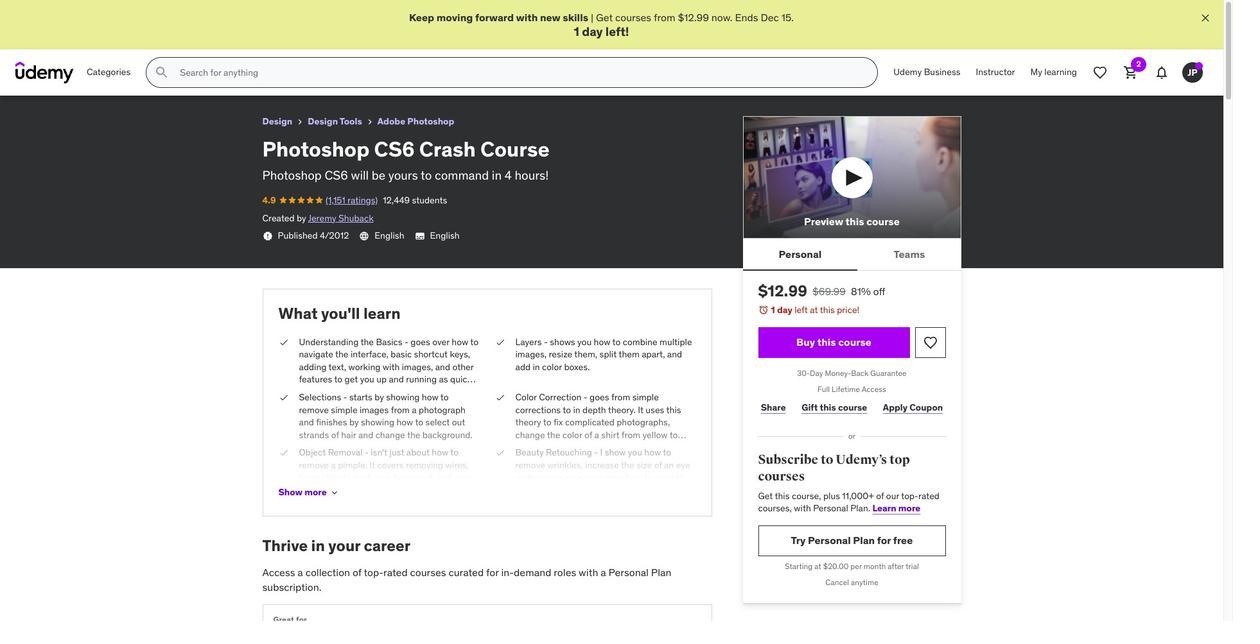 Task type: describe. For each thing, give the bounding box(es) containing it.
in inside photoshop cs6 crash course photoshop cs6 will be yours to command in 4 hours!
[[492, 168, 502, 183]]

stamp
[[454, 485, 480, 497]]

as left quickly
[[439, 374, 448, 386]]

to down text,
[[334, 374, 343, 386]]

dec
[[761, 11, 779, 24]]

how down large
[[299, 485, 316, 497]]

off
[[874, 286, 886, 298]]

tab list containing personal
[[743, 239, 962, 271]]

to up mistake,
[[644, 473, 653, 484]]

demand
[[514, 567, 552, 580]]

as down features
[[299, 387, 308, 398]]

full
[[818, 385, 830, 394]]

to down correction
[[563, 404, 571, 416]]

at inside the starting at $20.00 per month after trial cancel anytime
[[815, 562, 822, 572]]

rid
[[344, 485, 354, 497]]

a down something
[[380, 498, 385, 509]]

plan inside access a collection of top-rated courses curated for in-demand roles with a personal plan subscription.
[[651, 567, 672, 580]]

and inside layers - shows you how to combine multiple images, resize them, split them apart, and add in color boxes.
[[667, 349, 683, 361]]

to up wires,
[[451, 447, 459, 459]]

of up turn
[[585, 430, 593, 441]]

gift
[[802, 402, 818, 414]]

0 horizontal spatial cs6
[[325, 168, 348, 183]]

learn more
[[873, 503, 921, 515]]

skin,
[[516, 485, 534, 497]]

front
[[349, 498, 368, 509]]

and up the white.
[[543, 442, 558, 454]]

remove inside 'selections - starts by showing how to remove simple images from a photograph and finishes by showing how to select out strands of hair and change the background.'
[[299, 404, 329, 416]]

how down size
[[626, 473, 642, 484]]

this for preview
[[846, 215, 865, 228]]

students
[[412, 195, 447, 206]]

closed captions image
[[415, 231, 425, 242]]

covers
[[378, 460, 404, 472]]

0 vertical spatial showing
[[386, 392, 420, 403]]

1 vertical spatial wishlist image
[[923, 335, 938, 351]]

change inside 'selections - starts by showing how to remove simple images from a photograph and finishes by showing how to select out strands of hair and change the background.'
[[376, 430, 405, 441]]

nose
[[584, 473, 604, 484]]

for inside try personal plan for free link
[[878, 535, 891, 548]]

2 vertical spatial by
[[350, 417, 359, 429]]

30-
[[798, 369, 810, 378]]

plan.
[[851, 503, 871, 515]]

this down $69.99
[[820, 305, 835, 316]]

access inside 30-day money-back guarantee full lifetime access
[[862, 385, 887, 394]]

new
[[540, 11, 561, 24]]

design tools
[[308, 116, 362, 127]]

this for gift
[[820, 402, 837, 414]]

a up something
[[386, 473, 391, 484]]

keys,
[[450, 349, 470, 361]]

simple inside 'selections - starts by showing how to remove simple images from a photograph and finishes by showing how to select out strands of hair and change the background.'
[[331, 404, 358, 416]]

how up size
[[645, 447, 661, 459]]

fencepost,
[[393, 473, 435, 484]]

design for design
[[262, 116, 293, 127]]

0 vertical spatial photoshop
[[408, 116, 454, 127]]

access a collection of top-rated courses curated for in-demand roles with a personal plan subscription.
[[262, 567, 672, 594]]

them
[[619, 349, 640, 361]]

command
[[435, 168, 489, 183]]

how down skin,
[[516, 498, 532, 509]]

- inside beauty retouching - i show you how to remove wrinkles, increase the size of an eye or decrease your nose size, how to smooth skin, what to do if you make a mistake, and how to fix problems such as bloodshot eyes.
[[594, 447, 598, 459]]

12,449
[[383, 195, 410, 206]]

remove for object
[[299, 460, 329, 472]]

correction
[[539, 392, 582, 403]]

with inside keep moving forward with new skills | get courses from $12.99 now. ends dec 15. 1 day left!
[[516, 11, 538, 24]]

a up objects in the left of the page
[[331, 460, 336, 472]]

a inside color correction - goes from simple corrections to in depth theory. it uses this theory to fix complicated photographs, change the color of a shirt from yellow to green, and even turn part of an image into black and white.
[[595, 430, 599, 441]]

top- inside access a collection of top-rated courses curated for in-demand roles with a personal plan subscription.
[[364, 567, 384, 580]]

per
[[851, 562, 862, 572]]

xsmall image right 'tools'
[[365, 117, 375, 127]]

the up text,
[[335, 349, 349, 361]]

roles
[[554, 567, 577, 580]]

such inside object removal - isn't just about how to remove a pimple. it covers removing wires, large objects such as a fencepost, and even how to get rid of something like a date stamp when it is in front of a person's face.
[[353, 473, 372, 484]]

business
[[924, 66, 961, 78]]

date
[[434, 485, 452, 497]]

removal
[[328, 447, 363, 459]]

money-
[[825, 369, 852, 378]]

get inside object removal - isn't just about how to remove a pimple. it covers removing wires, large objects such as a fencepost, and even how to get rid of something like a date stamp when it is in front of a person's face.
[[328, 485, 341, 497]]

1 day left at this price!
[[771, 305, 860, 316]]

courses,
[[759, 503, 792, 515]]

of right rid
[[356, 485, 364, 497]]

learning
[[1045, 66, 1078, 78]]

tools
[[340, 116, 362, 127]]

up
[[377, 374, 387, 386]]

your inside beauty retouching - i show you how to remove wrinkles, increase the size of an eye or decrease your nose size, how to smooth skin, what to do if you make a mistake, and how to fix problems such as bloodshot eyes.
[[565, 473, 582, 484]]

complicated
[[565, 417, 615, 429]]

thrive in your career element
[[262, 536, 712, 622]]

- inside 'selections - starts by showing how to remove simple images from a photograph and finishes by showing how to select out strands of hair and change the background.'
[[343, 392, 347, 403]]

hair
[[341, 430, 356, 441]]

course
[[481, 136, 550, 163]]

personal inside access a collection of top-rated courses curated for in-demand roles with a personal plan subscription.
[[609, 567, 649, 580]]

1 vertical spatial your
[[328, 536, 361, 556]]

depth
[[583, 404, 606, 416]]

finishes
[[316, 417, 347, 429]]

selections - starts by showing how to remove simple images from a photograph and finishes by showing how to select out strands of hair and change the background.
[[299, 392, 473, 441]]

created
[[262, 212, 295, 224]]

color
[[516, 392, 537, 403]]

preview this course
[[805, 215, 900, 228]]

fix inside color correction - goes from simple corrections to in depth theory. it uses this theory to fix complicated photographs, change the color of a shirt from yellow to green, and even turn part of an image into black and white.
[[554, 417, 563, 429]]

of right front
[[370, 498, 378, 509]]

rated inside get this course, plus 11,000+ of our top-rated courses, with personal plan.
[[919, 491, 940, 502]]

starting
[[785, 562, 813, 572]]

to down yellow
[[663, 447, 671, 459]]

course for preview this course
[[867, 215, 900, 228]]

out
[[452, 417, 465, 429]]

personal inside button
[[779, 248, 822, 261]]

theory
[[516, 417, 541, 429]]

shuback
[[339, 212, 374, 224]]

to down the what on the left bottom
[[534, 498, 542, 509]]

you right the if
[[588, 485, 602, 497]]

background.
[[423, 430, 473, 441]]

1 horizontal spatial 1
[[771, 305, 775, 316]]

how up just
[[397, 417, 413, 429]]

course for buy this course
[[839, 336, 872, 349]]

xsmall image for selections - starts by showing how to remove simple images from a photograph and finishes by showing how to select out strands of hair and change the background.
[[279, 392, 289, 404]]

you inside layers - shows you how to combine multiple images, resize them, split them apart, and add in color boxes.
[[578, 336, 592, 348]]

udemy business link
[[886, 57, 969, 88]]

get inside understanding the basics - goes over how to navigate the interface, basic shortcut keys, adding text, working with images, and other features to get you up and running as quickly as possible.
[[345, 374, 358, 386]]

jeremy
[[308, 212, 336, 224]]

Search for anything text field
[[178, 62, 862, 84]]

teams
[[894, 248, 926, 261]]

close image
[[1200, 12, 1212, 24]]

my learning link
[[1023, 57, 1085, 88]]

even inside color correction - goes from simple corrections to in depth theory. it uses this theory to fix complicated photographs, change the color of a shirt from yellow to green, and even turn part of an image into black and white.
[[560, 442, 580, 454]]

published 4/2012
[[278, 230, 349, 242]]

11,000+
[[843, 491, 874, 502]]

design for design tools
[[308, 116, 338, 127]]

in up collection
[[311, 536, 325, 556]]

how up photograph
[[422, 392, 439, 403]]

to down corrections
[[543, 417, 552, 429]]

udemy image
[[15, 62, 74, 84]]

with inside understanding the basics - goes over how to navigate the interface, basic shortcut keys, adding text, working with images, and other features to get you up and running as quickly as possible.
[[383, 362, 400, 373]]

1 horizontal spatial wishlist image
[[1093, 65, 1108, 80]]

understanding
[[299, 336, 359, 348]]

to up other
[[471, 336, 479, 348]]

color correction - goes from simple corrections to in depth theory. it uses this theory to fix complicated photographs, change the color of a shirt from yellow to green, and even turn part of an image into black and white.
[[516, 392, 683, 466]]

i
[[600, 447, 603, 459]]

layers - shows you how to combine multiple images, resize them, split them apart, and add in color boxes.
[[516, 336, 692, 373]]

plan inside try personal plan for free link
[[854, 535, 875, 548]]

this inside color correction - goes from simple corrections to in depth theory. it uses this theory to fix complicated photographs, change the color of a shirt from yellow to green, and even turn part of an image into black and white.
[[667, 404, 682, 416]]

it for uses
[[638, 404, 644, 416]]

thrive
[[262, 536, 308, 556]]

wrinkles,
[[548, 460, 583, 472]]

plus
[[824, 491, 840, 502]]

personal inside get this course, plus 11,000+ of our top-rated courses, with personal plan.
[[814, 503, 849, 515]]

size
[[637, 460, 652, 472]]

(1,151 ratings)
[[326, 195, 378, 206]]

an inside beauty retouching - i show you how to remove wrinkles, increase the size of an eye or decrease your nose size, how to smooth skin, what to do if you make a mistake, and how to fix problems such as bloodshot eyes.
[[664, 460, 674, 472]]

try
[[791, 535, 806, 548]]

1 inside keep moving forward with new skills | get courses from $12.99 now. ends dec 15. 1 day left!
[[574, 24, 580, 39]]

cancel
[[826, 578, 850, 588]]

to up photograph
[[441, 392, 449, 403]]

wires,
[[446, 460, 469, 472]]

learn
[[873, 503, 897, 515]]

retouching
[[546, 447, 592, 459]]

0 horizontal spatial by
[[297, 212, 306, 224]]

curated
[[449, 567, 484, 580]]

to up into
[[670, 430, 678, 441]]

submit search image
[[154, 65, 170, 80]]

subscribe to udemy's top courses
[[759, 453, 910, 485]]

to left select
[[415, 417, 424, 429]]

apply
[[883, 402, 908, 414]]

it
[[323, 498, 328, 509]]

xsmall image for beauty retouching - i show you how to remove wrinkles, increase the size of an eye or decrease your nose size, how to smooth skin, what to do if you make a mistake, and how to fix problems such as bloodshot eyes.
[[495, 447, 505, 460]]

from up theory.
[[612, 392, 631, 403]]

and up strands
[[299, 417, 314, 429]]

0 vertical spatial at
[[810, 305, 818, 316]]

personal up $20.00
[[808, 535, 851, 548]]

other
[[453, 362, 474, 373]]

object
[[299, 447, 326, 459]]

month
[[864, 562, 886, 572]]

published
[[278, 230, 318, 242]]

white.
[[557, 455, 581, 466]]

how down background.
[[432, 447, 449, 459]]

a right like at bottom left
[[427, 485, 432, 497]]

change inside color correction - goes from simple corrections to in depth theory. it uses this theory to fix complicated photographs, change the color of a shirt from yellow to green, and even turn part of an image into black and white.
[[516, 430, 545, 441]]

even inside object removal - isn't just about how to remove a pimple. it covers removing wires, large objects such as a fencepost, and even how to get rid of something like a date stamp when it is in front of a person's face.
[[455, 473, 474, 484]]

buy
[[797, 336, 815, 349]]

xsmall image inside "show more" button
[[329, 488, 340, 498]]

goes inside color correction - goes from simple corrections to in depth theory. it uses this theory to fix complicated photographs, change the color of a shirt from yellow to green, and even turn part of an image into black and white.
[[590, 392, 610, 403]]

notifications image
[[1155, 65, 1170, 80]]

1 horizontal spatial day
[[777, 305, 793, 316]]

color inside color correction - goes from simple corrections to in depth theory. it uses this theory to fix complicated photographs, change the color of a shirt from yellow to green, and even turn part of an image into black and white.
[[563, 430, 583, 441]]

xsmall image for understanding the basics - goes over how to navigate the interface, basic shortcut keys, adding text, working with images, and other features to get you up and running as quickly as possible.
[[279, 336, 289, 349]]

black
[[516, 455, 537, 466]]

of right part
[[619, 442, 627, 454]]

1 horizontal spatial or
[[849, 432, 856, 441]]



Task type: vqa. For each thing, say whether or not it's contained in the screenshot.
Finance
no



Task type: locate. For each thing, give the bounding box(es) containing it.
back
[[852, 369, 869, 378]]

it inside object removal - isn't just about how to remove a pimple. it covers removing wires, large objects such as a fencepost, and even how to get rid of something like a date stamp when it is in front of a person's face.
[[370, 460, 375, 472]]

you'll
[[321, 304, 360, 324]]

remove inside beauty retouching - i show you how to remove wrinkles, increase the size of an eye or decrease your nose size, how to smooth skin, what to do if you make a mistake, and how to fix problems such as bloodshot eyes.
[[516, 460, 546, 472]]

day down |
[[582, 24, 603, 39]]

0 vertical spatial 1
[[574, 24, 580, 39]]

xsmall image for layers - shows you how to combine multiple images, resize them, split them apart, and add in color boxes.
[[495, 336, 505, 349]]

you up size
[[628, 447, 642, 459]]

1 horizontal spatial more
[[899, 503, 921, 515]]

2 english from the left
[[430, 230, 460, 242]]

and
[[667, 349, 683, 361], [435, 362, 450, 373], [389, 374, 404, 386], [299, 417, 314, 429], [358, 430, 373, 441], [543, 442, 558, 454], [539, 455, 554, 466], [437, 473, 452, 484], [672, 485, 687, 497]]

yellow
[[643, 430, 668, 441]]

1 horizontal spatial by
[[350, 417, 359, 429]]

by up hair
[[350, 417, 359, 429]]

forward
[[475, 11, 514, 24]]

images, up running
[[402, 362, 433, 373]]

0 vertical spatial goes
[[411, 336, 430, 348]]

0 horizontal spatial your
[[328, 536, 361, 556]]

a inside 'selections - starts by showing how to remove simple images from a photograph and finishes by showing how to select out strands of hair and change the background.'
[[412, 404, 417, 416]]

2 vertical spatial photoshop
[[262, 168, 322, 183]]

as up something
[[375, 473, 384, 484]]

0 vertical spatial such
[[353, 473, 372, 484]]

a inside beauty retouching - i show you how to remove wrinkles, increase the size of an eye or decrease your nose size, how to smooth skin, what to do if you make a mistake, and how to fix problems such as bloodshot eyes.
[[629, 485, 633, 497]]

what
[[279, 304, 318, 324]]

$12.99 inside keep moving forward with new skills | get courses from $12.99 now. ends dec 15. 1 day left!
[[678, 11, 709, 24]]

showing down images
[[361, 417, 395, 429]]

-
[[405, 336, 409, 348], [544, 336, 548, 348], [343, 392, 347, 403], [584, 392, 588, 403], [365, 447, 369, 459], [594, 447, 598, 459]]

course
[[867, 215, 900, 228], [839, 336, 872, 349], [839, 402, 868, 414]]

your
[[565, 473, 582, 484], [328, 536, 361, 556]]

0 horizontal spatial english
[[375, 230, 405, 242]]

just
[[390, 447, 404, 459]]

0 horizontal spatial wishlist image
[[923, 335, 938, 351]]

remove down beauty
[[516, 460, 546, 472]]

1 horizontal spatial such
[[596, 498, 615, 509]]

$20.00
[[824, 562, 849, 572]]

photoshop up 4.9
[[262, 168, 322, 183]]

photographs,
[[617, 417, 670, 429]]

keep
[[409, 11, 434, 24]]

show more button
[[279, 480, 340, 506]]

1 right alarm icon
[[771, 305, 775, 316]]

shows
[[550, 336, 576, 348]]

understanding the basics - goes over how to navigate the interface, basic shortcut keys, adding text, working with images, and other features to get you up and running as quickly as possible.
[[299, 336, 479, 398]]

0 horizontal spatial for
[[486, 567, 499, 580]]

shirt
[[602, 430, 620, 441]]

2 design from the left
[[308, 116, 338, 127]]

course down lifetime
[[839, 402, 868, 414]]

xsmall image left the color
[[495, 392, 505, 404]]

price!
[[837, 305, 860, 316]]

an right show at the bottom
[[629, 442, 639, 454]]

shopping cart with 2 items image
[[1124, 65, 1139, 80]]

0 vertical spatial day
[[582, 24, 603, 39]]

at right left
[[810, 305, 818, 316]]

xsmall image for published 4/2012
[[262, 231, 273, 242]]

courses inside access a collection of top-rated courses curated for in-demand roles with a personal plan subscription.
[[410, 567, 446, 580]]

top- down career
[[364, 567, 384, 580]]

you inside understanding the basics - goes over how to navigate the interface, basic shortcut keys, adding text, working with images, and other features to get you up and running as quickly as possible.
[[360, 374, 374, 386]]

object removal - isn't just about how to remove a pimple. it covers removing wires, large objects such as a fencepost, and even how to get rid of something like a date stamp when it is in front of a person's face.
[[299, 447, 480, 509]]

alarm image
[[759, 305, 769, 316]]

of inside 'selections - starts by showing how to remove simple images from a photograph and finishes by showing how to select out strands of hair and change the background.'
[[331, 430, 339, 441]]

more down our
[[899, 503, 921, 515]]

0 vertical spatial wishlist image
[[1093, 65, 1108, 80]]

and up decrease
[[539, 455, 554, 466]]

goes inside understanding the basics - goes over how to navigate the interface, basic shortcut keys, adding text, working with images, and other features to get you up and running as quickly as possible.
[[411, 336, 430, 348]]

1 change from the left
[[376, 430, 405, 441]]

more
[[305, 487, 327, 499], [899, 503, 921, 515]]

fix down the what on the left bottom
[[545, 498, 554, 509]]

with down "course,"
[[794, 503, 811, 515]]

15.
[[782, 11, 794, 24]]

or up skin,
[[516, 473, 524, 484]]

remove inside object removal - isn't just about how to remove a pimple. it covers removing wires, large objects such as a fencepost, and even how to get rid of something like a date stamp when it is in front of a person's face.
[[299, 460, 329, 472]]

0 horizontal spatial images,
[[402, 362, 433, 373]]

more down large
[[305, 487, 327, 499]]

more for learn more
[[899, 503, 921, 515]]

jp link
[[1178, 57, 1209, 88]]

a right roles on the bottom of the page
[[601, 567, 606, 580]]

with left new
[[516, 11, 538, 24]]

get inside get this course, plus 11,000+ of our top-rated courses, with personal plan.
[[759, 491, 773, 502]]

the inside color correction - goes from simple corrections to in depth theory. it uses this theory to fix complicated photographs, change the color of a shirt from yellow to green, and even turn part of an image into black and white.
[[547, 430, 561, 441]]

buy this course
[[797, 336, 872, 349]]

0 horizontal spatial 1
[[574, 24, 580, 39]]

1 vertical spatial goes
[[590, 392, 610, 403]]

xsmall image
[[365, 117, 375, 127], [262, 231, 273, 242], [279, 336, 289, 349], [279, 447, 289, 460], [329, 488, 340, 498]]

1 vertical spatial get
[[328, 485, 341, 497]]

show
[[279, 487, 303, 499]]

crash
[[419, 136, 476, 163]]

the inside 'selections - starts by showing how to remove simple images from a photograph and finishes by showing how to select out strands of hair and change the background.'
[[407, 430, 421, 441]]

|
[[591, 11, 594, 24]]

from inside 'selections - starts by showing how to remove simple images from a photograph and finishes by showing how to select out strands of hair and change the background.'
[[391, 404, 410, 416]]

1 vertical spatial top-
[[364, 567, 384, 580]]

1 vertical spatial fix
[[545, 498, 554, 509]]

it up photographs,
[[638, 404, 644, 416]]

of inside access a collection of top-rated courses curated for in-demand roles with a personal plan subscription.
[[353, 567, 362, 580]]

2
[[1137, 59, 1142, 69]]

0 vertical spatial even
[[560, 442, 580, 454]]

split
[[600, 349, 617, 361]]

apply coupon
[[883, 402, 943, 414]]

1 vertical spatial for
[[486, 567, 499, 580]]

and right up
[[389, 374, 404, 386]]

0 horizontal spatial plan
[[651, 567, 672, 580]]

and down shortcut
[[435, 362, 450, 373]]

0 horizontal spatial more
[[305, 487, 327, 499]]

multiple
[[660, 336, 692, 348]]

$12.99 up left
[[759, 282, 808, 302]]

from right images
[[391, 404, 410, 416]]

a right 'make'
[[629, 485, 633, 497]]

0 vertical spatial more
[[305, 487, 327, 499]]

tab list
[[743, 239, 962, 271]]

1 vertical spatial such
[[596, 498, 615, 509]]

access down back
[[862, 385, 887, 394]]

- inside object removal - isn't just about how to remove a pimple. it covers removing wires, large objects such as a fencepost, and even how to get rid of something like a date stamp when it is in front of a person's face.
[[365, 447, 369, 459]]

0 vertical spatial or
[[849, 432, 856, 441]]

0 horizontal spatial access
[[262, 567, 295, 580]]

0 vertical spatial courses
[[616, 11, 652, 24]]

2 change from the left
[[516, 430, 545, 441]]

1 vertical spatial images,
[[402, 362, 433, 373]]

you have alerts image
[[1196, 62, 1203, 70]]

remove down selections
[[299, 404, 329, 416]]

0 horizontal spatial or
[[516, 473, 524, 484]]

xsmall image
[[295, 117, 305, 127], [495, 336, 505, 349], [279, 392, 289, 404], [495, 392, 505, 404], [495, 447, 505, 460]]

selections
[[299, 392, 341, 403]]

instructor
[[976, 66, 1016, 78]]

from down photographs,
[[622, 430, 641, 441]]

of inside get this course, plus 11,000+ of our top-rated courses, with personal plan.
[[877, 491, 884, 502]]

turn
[[582, 442, 598, 454]]

with inside get this course, plus 11,000+ of our top-rated courses, with personal plan.
[[794, 503, 811, 515]]

0 vertical spatial your
[[565, 473, 582, 484]]

or inside beauty retouching - i show you how to remove wrinkles, increase the size of an eye or decrease your nose size, how to smooth skin, what to do if you make a mistake, and how to fix problems such as bloodshot eyes.
[[516, 473, 524, 484]]

xsmall image left layers
[[495, 336, 505, 349]]

goes up shortcut
[[411, 336, 430, 348]]

remove for beauty
[[516, 460, 546, 472]]

and right hair
[[358, 430, 373, 441]]

your up collection
[[328, 536, 361, 556]]

1 horizontal spatial goes
[[590, 392, 610, 403]]

top-
[[902, 491, 919, 502], [364, 567, 384, 580]]

a left "shirt"
[[595, 430, 599, 441]]

in right add at the bottom left of the page
[[533, 362, 540, 373]]

moving
[[437, 11, 473, 24]]

1 vertical spatial at
[[815, 562, 822, 572]]

of left our
[[877, 491, 884, 502]]

like
[[411, 485, 425, 497]]

change down theory
[[516, 430, 545, 441]]

0 vertical spatial simple
[[633, 392, 659, 403]]

as inside object removal - isn't just about how to remove a pimple. it covers removing wires, large objects such as a fencepost, and even how to get rid of something like a date stamp when it is in front of a person's face.
[[375, 473, 384, 484]]

0 horizontal spatial it
[[370, 460, 375, 472]]

0 vertical spatial top-
[[902, 491, 919, 502]]

1 horizontal spatial an
[[664, 460, 674, 472]]

1 vertical spatial photoshop
[[262, 136, 370, 163]]

try personal plan for free
[[791, 535, 913, 548]]

as
[[439, 374, 448, 386], [299, 387, 308, 398], [375, 473, 384, 484], [617, 498, 626, 509]]

1 vertical spatial $12.99
[[759, 282, 808, 302]]

or up udemy's
[[849, 432, 856, 441]]

1 vertical spatial get
[[759, 491, 773, 502]]

and inside beauty retouching - i show you how to remove wrinkles, increase the size of an eye or decrease your nose size, how to smooth skin, what to do if you make a mistake, and how to fix problems such as bloodshot eyes.
[[672, 485, 687, 497]]

strands
[[299, 430, 329, 441]]

jeremy shuback link
[[308, 212, 374, 224]]

at
[[810, 305, 818, 316], [815, 562, 822, 572]]

objects
[[321, 473, 351, 484]]

remove down 'object'
[[299, 460, 329, 472]]

1 horizontal spatial change
[[516, 430, 545, 441]]

access up subscription.
[[262, 567, 295, 580]]

1 horizontal spatial cs6
[[374, 136, 415, 163]]

to inside subscribe to udemy's top courses
[[821, 453, 834, 469]]

1 horizontal spatial english
[[430, 230, 460, 242]]

rated inside access a collection of top-rated courses curated for in-demand roles with a personal plan subscription.
[[384, 567, 408, 580]]

0 horizontal spatial design
[[262, 116, 293, 127]]

1 design from the left
[[262, 116, 293, 127]]

day inside keep moving forward with new skills | get courses from $12.99 now. ends dec 15. 1 day left!
[[582, 24, 603, 39]]

get inside keep moving forward with new skills | get courses from $12.99 now. ends dec 15. 1 day left!
[[596, 11, 613, 24]]

- inside layers - shows you how to combine multiple images, resize them, split them apart, and add in color boxes.
[[544, 336, 548, 348]]

corrections
[[516, 404, 561, 416]]

instructor link
[[969, 57, 1023, 88]]

2 horizontal spatial by
[[375, 392, 384, 403]]

how up split
[[594, 336, 611, 348]]

- up basic
[[405, 336, 409, 348]]

for inside access a collection of top-rated courses curated for in-demand roles with a personal plan subscription.
[[486, 567, 499, 580]]

top- inside get this course, plus 11,000+ of our top-rated courses, with personal plan.
[[902, 491, 919, 502]]

to up it
[[318, 485, 326, 497]]

1 vertical spatial courses
[[759, 469, 805, 485]]

to left do
[[558, 485, 566, 497]]

12,449 students
[[383, 195, 447, 206]]

course language image
[[359, 231, 370, 242]]

fix down corrections
[[554, 417, 563, 429]]

xsmall image left 'object'
[[279, 447, 289, 460]]

0 vertical spatial for
[[878, 535, 891, 548]]

in inside color correction - goes from simple corrections to in depth theory. it uses this theory to fix complicated photographs, change the color of a shirt from yellow to green, and even turn part of an image into black and white.
[[573, 404, 581, 416]]

1 vertical spatial color
[[563, 430, 583, 441]]

1 horizontal spatial images,
[[516, 349, 547, 361]]

to up split
[[613, 336, 621, 348]]

and inside object removal - isn't just about how to remove a pimple. it covers removing wires, large objects such as a fencepost, and even how to get rid of something like a date stamp when it is in front of a person's face.
[[437, 473, 452, 484]]

design
[[262, 116, 293, 127], [308, 116, 338, 127]]

possible.
[[310, 387, 346, 398]]

2 vertical spatial courses
[[410, 567, 446, 580]]

0 vertical spatial $12.99
[[678, 11, 709, 24]]

try personal plan for free link
[[759, 526, 946, 557]]

this for buy
[[818, 336, 836, 349]]

0 vertical spatial rated
[[919, 491, 940, 502]]

0 vertical spatial by
[[297, 212, 306, 224]]

0 vertical spatial fix
[[554, 417, 563, 429]]

a up subscription.
[[298, 567, 303, 580]]

0 horizontal spatial day
[[582, 24, 603, 39]]

xsmall image left selections
[[279, 392, 289, 404]]

theory.
[[608, 404, 636, 416]]

this right gift
[[820, 402, 837, 414]]

course for gift this course
[[839, 402, 868, 414]]

personal down plus
[[814, 503, 849, 515]]

ends
[[735, 11, 759, 24]]

navigate
[[299, 349, 333, 361]]

cs6 up yours
[[374, 136, 415, 163]]

or
[[849, 432, 856, 441], [516, 473, 524, 484]]

1 horizontal spatial top-
[[902, 491, 919, 502]]

0 horizontal spatial an
[[629, 442, 639, 454]]

a
[[412, 404, 417, 416], [595, 430, 599, 441], [331, 460, 336, 472], [386, 473, 391, 484], [427, 485, 432, 497], [629, 485, 633, 497], [380, 498, 385, 509], [298, 567, 303, 580], [601, 567, 606, 580]]

and up date
[[437, 473, 452, 484]]

0 vertical spatial color
[[542, 362, 562, 373]]

resize
[[549, 349, 573, 361]]

xsmall image for object removal - isn't just about how to remove a pimple. it covers removing wires, large objects such as a fencepost, and even how to get rid of something like a date stamp when it is in front of a person's face.
[[279, 447, 289, 460]]

1 horizontal spatial courses
[[616, 11, 652, 24]]

such down 'make'
[[596, 498, 615, 509]]

0 horizontal spatial rated
[[384, 567, 408, 580]]

$12.99 $69.99 81% off
[[759, 282, 886, 302]]

1 vertical spatial access
[[262, 567, 295, 580]]

0 horizontal spatial $12.99
[[678, 11, 709, 24]]

it inside color correction - goes from simple corrections to in depth theory. it uses this theory to fix complicated photographs, change the color of a shirt from yellow to green, and even turn part of an image into black and white.
[[638, 404, 644, 416]]

1 vertical spatial by
[[375, 392, 384, 403]]

to
[[421, 168, 432, 183], [471, 336, 479, 348], [613, 336, 621, 348], [334, 374, 343, 386], [441, 392, 449, 403], [563, 404, 571, 416], [415, 417, 424, 429], [543, 417, 552, 429], [670, 430, 678, 441], [451, 447, 459, 459], [663, 447, 671, 459], [821, 453, 834, 469], [644, 473, 653, 484], [318, 485, 326, 497], [558, 485, 566, 497], [534, 498, 542, 509]]

personal right roles on the bottom of the page
[[609, 567, 649, 580]]

images, inside understanding the basics - goes over how to navigate the interface, basic shortcut keys, adding text, working with images, and other features to get you up and running as quickly as possible.
[[402, 362, 433, 373]]

- left "isn't"
[[365, 447, 369, 459]]

course inside preview this course button
[[867, 215, 900, 228]]

2 horizontal spatial courses
[[759, 469, 805, 485]]

xsmall image down what
[[279, 336, 289, 349]]

it for covers
[[370, 460, 375, 472]]

our
[[887, 491, 900, 502]]

photoshop cs6 crash course photoshop cs6 will be yours to command in 4 hours!
[[262, 136, 550, 183]]

1 vertical spatial it
[[370, 460, 375, 472]]

something
[[366, 485, 409, 497]]

1 horizontal spatial simple
[[633, 392, 659, 403]]

1 horizontal spatial your
[[565, 473, 582, 484]]

in inside object removal - isn't just about how to remove a pimple. it covers removing wires, large objects such as a fencepost, and even how to get rid of something like a date stamp when it is in front of a person's face.
[[339, 498, 346, 509]]

0 horizontal spatial get
[[596, 11, 613, 24]]

to right yours
[[421, 168, 432, 183]]

1 vertical spatial simple
[[331, 404, 358, 416]]

more for show more
[[305, 487, 327, 499]]

what you'll learn
[[279, 304, 401, 324]]

2 link
[[1116, 57, 1147, 88]]

yours
[[389, 168, 418, 183]]

rated down career
[[384, 567, 408, 580]]

xsmall image right the design link
[[295, 117, 305, 127]]

beauty
[[516, 447, 544, 459]]

english
[[375, 230, 405, 242], [430, 230, 460, 242]]

an inside color correction - goes from simple corrections to in depth theory. it uses this theory to fix complicated photographs, change the color of a shirt from yellow to green, and even turn part of an image into black and white.
[[629, 442, 639, 454]]

this inside get this course, plus 11,000+ of our top-rated courses, with personal plan.
[[775, 491, 790, 502]]

1 vertical spatial course
[[839, 336, 872, 349]]

course up teams at the top right of page
[[867, 215, 900, 228]]

with right roles on the bottom of the page
[[579, 567, 598, 580]]

1 horizontal spatial for
[[878, 535, 891, 548]]

at left $20.00
[[815, 562, 822, 572]]

2 vertical spatial course
[[839, 402, 868, 414]]

an
[[629, 442, 639, 454], [664, 460, 674, 472]]

0 horizontal spatial top-
[[364, 567, 384, 580]]

color up the retouching
[[563, 430, 583, 441]]

jp
[[1188, 67, 1198, 78]]

from left now.
[[654, 11, 676, 24]]

0 horizontal spatial goes
[[411, 336, 430, 348]]

1 horizontal spatial $12.99
[[759, 282, 808, 302]]

isn't
[[371, 447, 388, 459]]

in left "4"
[[492, 168, 502, 183]]

more inside button
[[305, 487, 327, 499]]

0 vertical spatial it
[[638, 404, 644, 416]]

to inside photoshop cs6 crash course photoshop cs6 will be yours to command in 4 hours!
[[421, 168, 432, 183]]

courses inside keep moving forward with new skills | get courses from $12.99 now. ends dec 15. 1 day left!
[[616, 11, 652, 24]]

photograph
[[419, 404, 466, 416]]

even up stamp
[[455, 473, 474, 484]]

color inside layers - shows you how to combine multiple images, resize them, split them apart, and add in color boxes.
[[542, 362, 562, 373]]

this for get
[[775, 491, 790, 502]]

of inside beauty retouching - i show you how to remove wrinkles, increase the size of an eye or decrease your nose size, how to smooth skin, what to do if you make a mistake, and how to fix problems such as bloodshot eyes.
[[654, 460, 662, 472]]

from inside keep moving forward with new skills | get courses from $12.99 now. ends dec 15. 1 day left!
[[654, 11, 676, 24]]

course inside the gift this course link
[[839, 402, 868, 414]]

1 vertical spatial 1
[[771, 305, 775, 316]]

- up the depth
[[584, 392, 588, 403]]

gift this course link
[[799, 396, 870, 421]]

as down 'make'
[[617, 498, 626, 509]]

course inside buy this course button
[[839, 336, 872, 349]]

simple inside color correction - goes from simple corrections to in depth theory. it uses this theory to fix complicated photographs, change the color of a shirt from yellow to green, and even turn part of an image into black and white.
[[633, 392, 659, 403]]

photoshop up crash
[[408, 116, 454, 127]]

personal
[[779, 248, 822, 261], [814, 503, 849, 515], [808, 535, 851, 548], [609, 567, 649, 580]]

xsmall image left "black" in the bottom left of the page
[[495, 447, 505, 460]]

the inside beauty retouching - i show you how to remove wrinkles, increase the size of an eye or decrease your nose size, how to smooth skin, what to do if you make a mistake, and how to fix problems such as bloodshot eyes.
[[621, 460, 635, 472]]

0 horizontal spatial even
[[455, 473, 474, 484]]

showing down running
[[386, 392, 420, 403]]

access inside access a collection of top-rated courses curated for in-demand roles with a personal plan subscription.
[[262, 567, 295, 580]]

photoshop down design tools link
[[262, 136, 370, 163]]

1 horizontal spatial even
[[560, 442, 580, 454]]

with inside access a collection of top-rated courses curated for in-demand roles with a personal plan subscription.
[[579, 567, 598, 580]]

0 horizontal spatial such
[[353, 473, 372, 484]]

free
[[894, 535, 913, 548]]

1 horizontal spatial access
[[862, 385, 887, 394]]

- left i
[[594, 447, 598, 459]]

the up interface,
[[361, 336, 374, 348]]

courses inside subscribe to udemy's top courses
[[759, 469, 805, 485]]

1 vertical spatial or
[[516, 473, 524, 484]]

- left the shows
[[544, 336, 548, 348]]

left
[[795, 305, 808, 316]]

xsmall image for color correction - goes from simple corrections to in depth theory. it uses this theory to fix complicated photographs, change the color of a shirt from yellow to green, and even turn part of an image into black and white.
[[495, 392, 505, 404]]

1 horizontal spatial get
[[759, 491, 773, 502]]

fix inside beauty retouching - i show you how to remove wrinkles, increase the size of an eye or decrease your nose size, how to smooth skin, what to do if you make a mistake, and how to fix problems such as bloodshot eyes.
[[545, 498, 554, 509]]

of down the finishes
[[331, 430, 339, 441]]

and down multiple
[[667, 349, 683, 361]]

of right size
[[654, 460, 662, 472]]

as inside beauty retouching - i show you how to remove wrinkles, increase the size of an eye or decrease your nose size, how to smooth skin, what to do if you make a mistake, and how to fix problems such as bloodshot eyes.
[[617, 498, 626, 509]]

images, inside layers - shows you how to combine multiple images, resize them, split them apart, and add in color boxes.
[[516, 349, 547, 361]]

adding
[[299, 362, 327, 373]]

how inside layers - shows you how to combine multiple images, resize them, split them apart, and add in color boxes.
[[594, 336, 611, 348]]

learn more link
[[873, 503, 921, 515]]

to inside layers - shows you how to combine multiple images, resize them, split them apart, and add in color boxes.
[[613, 336, 621, 348]]

shortcut
[[414, 349, 448, 361]]

select
[[426, 417, 450, 429]]

1 vertical spatial more
[[899, 503, 921, 515]]

cs6 left "will" at the top left
[[325, 168, 348, 183]]

anytime
[[851, 578, 879, 588]]

- inside understanding the basics - goes over how to navigate the interface, basic shortcut keys, adding text, working with images, and other features to get you up and running as quickly as possible.
[[405, 336, 409, 348]]

an up smooth
[[664, 460, 674, 472]]

0 horizontal spatial simple
[[331, 404, 358, 416]]

mistake,
[[636, 485, 669, 497]]

color down 'resize'
[[542, 362, 562, 373]]

wishlist image
[[1093, 65, 1108, 80], [923, 335, 938, 351]]

keep moving forward with new skills | get courses from $12.99 now. ends dec 15. 1 day left!
[[409, 11, 794, 39]]

1 vertical spatial cs6
[[325, 168, 348, 183]]

1 vertical spatial showing
[[361, 417, 395, 429]]

how inside understanding the basics - goes over how to navigate the interface, basic shortcut keys, adding text, working with images, and other features to get you up and running as quickly as possible.
[[452, 336, 469, 348]]

0 vertical spatial access
[[862, 385, 887, 394]]

such inside beauty retouching - i show you how to remove wrinkles, increase the size of an eye or decrease your nose size, how to smooth skin, what to do if you make a mistake, and how to fix problems such as bloodshot eyes.
[[596, 498, 615, 509]]

show more
[[279, 487, 327, 499]]

1 horizontal spatial plan
[[854, 535, 875, 548]]

of right collection
[[353, 567, 362, 580]]

1 english from the left
[[375, 230, 405, 242]]

1 horizontal spatial get
[[345, 374, 358, 386]]

- inside color correction - goes from simple corrections to in depth theory. it uses this theory to fix complicated photographs, change the color of a shirt from yellow to green, and even turn part of an image into black and white.
[[584, 392, 588, 403]]

0 horizontal spatial change
[[376, 430, 405, 441]]

how
[[452, 336, 469, 348], [594, 336, 611, 348], [422, 392, 439, 403], [397, 417, 413, 429], [432, 447, 449, 459], [645, 447, 661, 459], [626, 473, 642, 484], [299, 485, 316, 497], [516, 498, 532, 509]]

in inside layers - shows you how to combine multiple images, resize them, split them apart, and add in color boxes.
[[533, 362, 540, 373]]

get down working
[[345, 374, 358, 386]]

0 vertical spatial get
[[345, 374, 358, 386]]

my
[[1031, 66, 1043, 78]]

collection
[[306, 567, 350, 580]]

share
[[761, 402, 786, 414]]

for left in-
[[486, 567, 499, 580]]

decrease
[[526, 473, 563, 484]]



